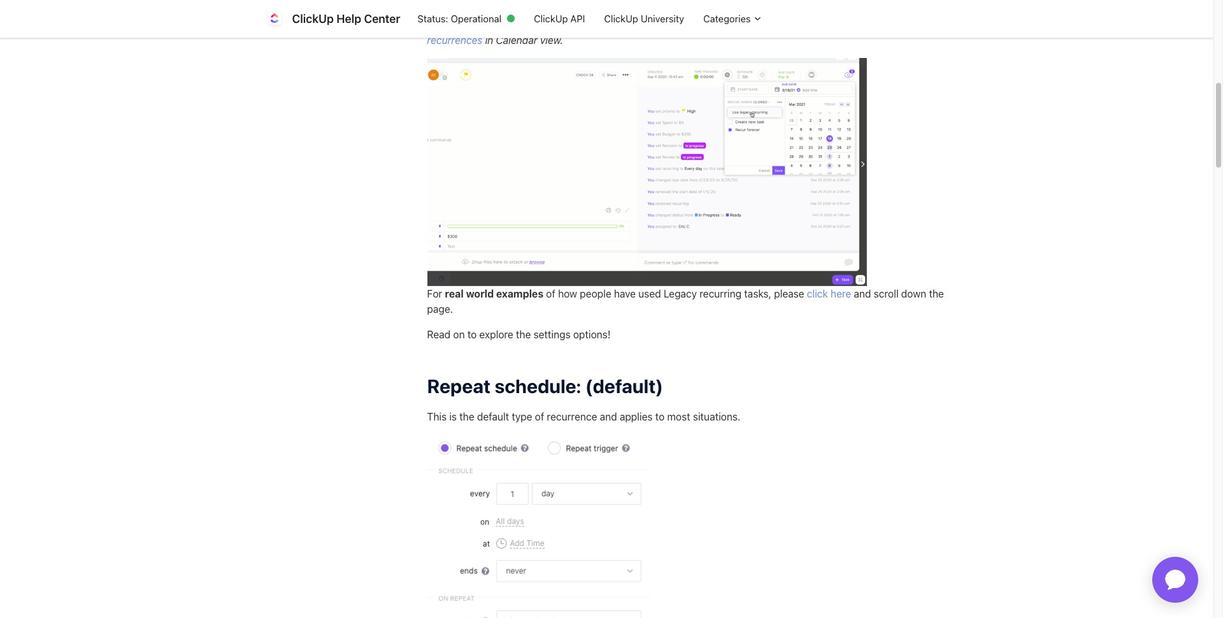 Task type: vqa. For each thing, say whether or not it's contained in the screenshot.
reasons.
no



Task type: describe. For each thing, give the bounding box(es) containing it.
world
[[466, 288, 494, 299]]

legacy recurring tasks will not show
[[457, 19, 624, 30]]

down
[[902, 288, 927, 299]]

how
[[558, 288, 577, 299]]

1 vertical spatial and
[[600, 411, 617, 423]]

university
[[641, 13, 685, 24]]

default
[[477, 411, 509, 423]]

tasks
[[537, 19, 561, 30]]

how to set a task to recur with legacy (advanced) recurring image
[[427, 58, 867, 286]]

categories button
[[694, 7, 773, 31]]

show
[[599, 19, 624, 30]]

1 horizontal spatial to
[[656, 411, 665, 423]]

clickup help center link
[[264, 9, 408, 29]]

view.
[[540, 34, 563, 46]]

will
[[564, 19, 579, 30]]

clickup for clickup university
[[604, 13, 639, 24]]

the inside and scroll down the page.
[[929, 288, 944, 299]]

recurrences
[[427, 34, 483, 46]]

on
[[453, 329, 465, 340]]

click here link
[[807, 288, 852, 299]]

0 horizontal spatial to
[[468, 329, 477, 340]]

schedule:
[[495, 375, 581, 397]]

examples
[[497, 288, 544, 299]]

have
[[614, 288, 636, 299]]

for
[[427, 288, 442, 299]]

clickup help help center home page image
[[264, 9, 285, 29]]

0 horizontal spatial recurring
[[493, 19, 535, 30]]

0 vertical spatial of
[[546, 288, 556, 299]]

clickup api
[[534, 13, 585, 24]]

1 vertical spatial the
[[516, 329, 531, 340]]

this
[[427, 411, 447, 423]]

and inside and scroll down the page.
[[854, 288, 872, 299]]

1 vertical spatial legacy
[[664, 288, 697, 299]]

clickup university
[[604, 13, 685, 24]]

is
[[450, 411, 457, 423]]

clickup for clickup api
[[534, 13, 568, 24]]

for real world examples of how people have used legacy recurring tasks, please click here
[[427, 288, 852, 299]]

api
[[571, 13, 585, 24]]

clickup help center
[[292, 12, 401, 25]]

read
[[427, 329, 451, 340]]

future
[[626, 19, 654, 30]]

explore
[[480, 329, 514, 340]]

2 vertical spatial the
[[460, 411, 475, 423]]

and scroll down the page.
[[427, 288, 944, 315]]

0 horizontal spatial of
[[535, 411, 545, 423]]

future recurrences link
[[427, 19, 654, 46]]

used
[[639, 288, 661, 299]]

screenshot of the legacy recurring 'repeat schedule' customization options. image
[[427, 435, 650, 618]]

scroll
[[874, 288, 899, 299]]



Task type: locate. For each thing, give the bounding box(es) containing it.
and left applies
[[600, 411, 617, 423]]

1 horizontal spatial and
[[854, 288, 872, 299]]

1 vertical spatial to
[[656, 411, 665, 423]]

in
[[485, 34, 494, 46]]

please
[[774, 288, 805, 299]]

recurring left "tasks,"
[[700, 288, 742, 299]]

center
[[364, 12, 401, 25]]

repeat schedule: (default)
[[427, 375, 664, 397]]

clickup for clickup help center
[[292, 12, 334, 25]]

note:
[[427, 19, 455, 30]]

not
[[582, 19, 597, 30]]

to left "most"
[[656, 411, 665, 423]]

0 vertical spatial recurring
[[493, 19, 535, 30]]

operational
[[451, 13, 502, 24]]

tasks,
[[745, 288, 772, 299]]

categories
[[704, 13, 754, 24]]

of left how
[[546, 288, 556, 299]]

1 vertical spatial recurring
[[700, 288, 742, 299]]

click
[[807, 288, 828, 299]]

clickup university link
[[595, 7, 694, 31]]

the right explore
[[516, 329, 531, 340]]

0 horizontal spatial clickup
[[292, 12, 334, 25]]

legacy
[[457, 19, 490, 30], [664, 288, 697, 299]]

0 vertical spatial and
[[854, 288, 872, 299]]

the right the "down"
[[929, 288, 944, 299]]

application
[[1138, 542, 1214, 618]]

recurring up calendar
[[493, 19, 535, 30]]

0 horizontal spatial legacy
[[457, 19, 490, 30]]

legacy right the used
[[664, 288, 697, 299]]

in calendar view.
[[485, 34, 563, 46]]

status: operational
[[418, 13, 502, 24]]

clickup
[[292, 12, 334, 25], [534, 13, 568, 24], [604, 13, 639, 24]]

help
[[337, 12, 361, 25]]

to
[[468, 329, 477, 340], [656, 411, 665, 423]]

0 vertical spatial the
[[929, 288, 944, 299]]

page.
[[427, 303, 453, 315]]

read on to explore the settings options!
[[427, 329, 611, 340]]

legacy up in
[[457, 19, 490, 30]]

2 horizontal spatial clickup
[[604, 13, 639, 24]]

and
[[854, 288, 872, 299], [600, 411, 617, 423]]

0 vertical spatial legacy
[[457, 19, 490, 30]]

real
[[445, 288, 464, 299]]

1 horizontal spatial legacy
[[664, 288, 697, 299]]

status:
[[418, 13, 448, 24]]

type
[[512, 411, 533, 423]]

the right is
[[460, 411, 475, 423]]

people
[[580, 288, 612, 299]]

of right 'type' at the bottom
[[535, 411, 545, 423]]

options!
[[574, 329, 611, 340]]

clickup api link
[[525, 7, 595, 31]]

the
[[929, 288, 944, 299], [516, 329, 531, 340], [460, 411, 475, 423]]

0 horizontal spatial the
[[460, 411, 475, 423]]

1 horizontal spatial the
[[516, 329, 531, 340]]

most
[[668, 411, 691, 423]]

0 horizontal spatial and
[[600, 411, 617, 423]]

situations.
[[693, 411, 741, 423]]

applies
[[620, 411, 653, 423]]

0 vertical spatial to
[[468, 329, 477, 340]]

this is the default type of recurrence and applies to most situations.
[[427, 411, 741, 423]]

(default)
[[585, 375, 664, 397]]

recurring
[[493, 19, 535, 30], [700, 288, 742, 299]]

calendar
[[496, 34, 538, 46]]

recurrence
[[547, 411, 597, 423]]

of
[[546, 288, 556, 299], [535, 411, 545, 423]]

1 vertical spatial of
[[535, 411, 545, 423]]

to right on
[[468, 329, 477, 340]]

settings
[[534, 329, 571, 340]]

1 horizontal spatial of
[[546, 288, 556, 299]]

here
[[831, 288, 852, 299]]

repeat
[[427, 375, 491, 397]]

1 horizontal spatial clickup
[[534, 13, 568, 24]]

and right here
[[854, 288, 872, 299]]

1 horizontal spatial recurring
[[700, 288, 742, 299]]

future recurrences
[[427, 19, 654, 46]]

2 horizontal spatial the
[[929, 288, 944, 299]]



